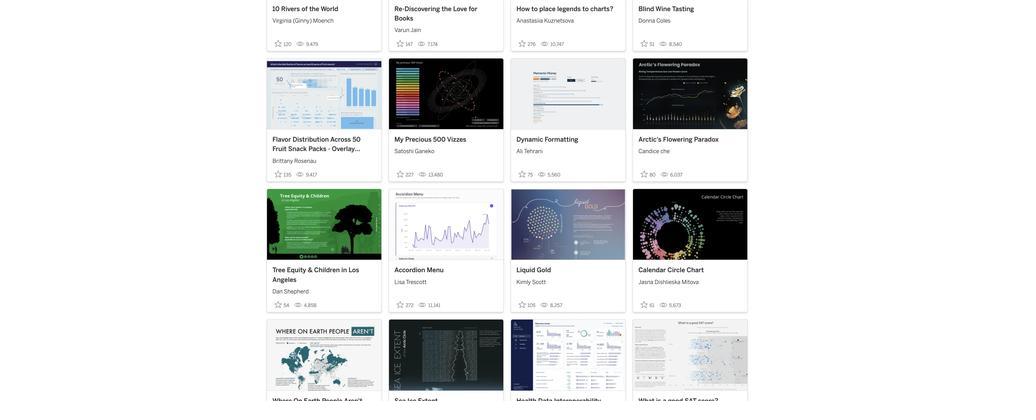 Task type: locate. For each thing, give the bounding box(es) containing it.
11,141 views element
[[416, 300, 443, 312]]

how to place legends to charts? link
[[517, 4, 620, 14]]

flavor distribution across 50 fruit snack packs - overlay edition link
[[272, 135, 376, 163]]

los
[[349, 267, 359, 275]]

add favorite button down candice
[[639, 169, 658, 180]]

workbook thumbnail image
[[267, 58, 381, 129], [389, 58, 503, 129], [511, 58, 625, 129], [633, 58, 747, 129], [267, 189, 381, 260], [389, 189, 503, 260], [511, 189, 625, 260], [633, 189, 747, 260], [267, 320, 381, 391], [389, 320, 503, 391], [511, 320, 625, 391], [633, 320, 747, 391]]

che
[[661, 148, 670, 155]]

candice che
[[639, 148, 670, 155]]

2 the from the left
[[442, 5, 452, 13]]

8,257
[[550, 303, 562, 309]]

add favorite button for liquid gold
[[517, 300, 538, 311]]

9,417 views element
[[293, 169, 320, 181]]

varun
[[395, 27, 409, 34]]

flavor
[[272, 136, 291, 144]]

105
[[528, 303, 536, 309]]

candice che link
[[639, 145, 742, 156]]

across
[[330, 136, 351, 144]]

donna coles
[[639, 17, 671, 24]]

tree
[[272, 267, 285, 275]]

flowering
[[663, 136, 693, 144]]

re-discovering the love for books link
[[395, 4, 498, 24]]

scott
[[532, 279, 546, 286]]

1 the from the left
[[309, 5, 319, 13]]

the right of
[[309, 5, 319, 13]]

add favorite button for my precious 500 vizzes
[[395, 169, 416, 180]]

61
[[650, 303, 655, 309]]

add favorite button down dan
[[272, 300, 291, 311]]

0 horizontal spatial the
[[309, 5, 319, 13]]

add favorite button containing 75
[[517, 169, 535, 180]]

dan
[[272, 289, 283, 295]]

place
[[539, 5, 556, 13]]

candice
[[639, 148, 659, 155]]

kuznetsova
[[544, 17, 574, 24]]

jain
[[411, 27, 421, 34]]

13,480
[[428, 172, 443, 178]]

the inside the "re-discovering the love for books"
[[442, 5, 452, 13]]

9,417
[[306, 172, 317, 178]]

equity
[[287, 267, 306, 275]]

the
[[309, 5, 319, 13], [442, 5, 452, 13]]

add favorite button for dynamic formatting
[[517, 169, 535, 180]]

anastasiia
[[517, 17, 543, 24]]

135
[[284, 172, 291, 178]]

10,747
[[550, 41, 564, 47]]

add favorite button containing 105
[[517, 300, 538, 311]]

add favorite button containing 54
[[272, 300, 291, 311]]

9,479
[[306, 41, 318, 47]]

Add Favorite button
[[272, 38, 294, 49]]

to left the 'charts?'
[[583, 5, 589, 13]]

51
[[650, 41, 655, 47]]

brittany
[[272, 158, 293, 164]]

(ginny)
[[293, 17, 312, 24]]

lisa trescott
[[395, 279, 427, 286]]

&
[[308, 267, 313, 275]]

of
[[302, 5, 308, 13]]

8,540 views element
[[657, 39, 685, 50]]

virginia (ginny) moench link
[[272, 14, 376, 25]]

overlay
[[332, 146, 355, 153]]

menu
[[427, 267, 444, 275]]

precious
[[405, 136, 432, 144]]

blind wine tasting
[[639, 5, 694, 13]]

4,858
[[304, 303, 317, 309]]

dan shepherd
[[272, 289, 309, 295]]

fruit
[[272, 146, 287, 153]]

the left love at the left of the page
[[442, 5, 452, 13]]

flavor distribution across 50 fruit snack packs - overlay edition
[[272, 136, 361, 163]]

how
[[517, 5, 530, 13]]

discovering
[[405, 5, 440, 13]]

13,480 views element
[[416, 169, 446, 181]]

add favorite button down brittany
[[272, 169, 293, 180]]

add favorite button down "ali tehrani"
[[517, 169, 535, 180]]

snack
[[288, 146, 307, 153]]

for
[[469, 5, 478, 13]]

add favorite button containing 80
[[639, 169, 658, 180]]

jasna
[[639, 279, 654, 286]]

vizzes
[[447, 136, 466, 144]]

children
[[314, 267, 340, 275]]

Add Favorite button
[[272, 169, 293, 180], [395, 169, 416, 180], [517, 169, 535, 180], [639, 169, 658, 180], [272, 300, 291, 311], [517, 300, 538, 311]]

add favorite button for flavor distribution across 50 fruit snack packs - overlay edition
[[272, 169, 293, 180]]

add favorite button down satoshi
[[395, 169, 416, 180]]

6,037 views element
[[658, 169, 685, 181]]

shepherd
[[284, 289, 309, 295]]

Add Favorite button
[[639, 38, 657, 49]]

angeles
[[272, 276, 297, 284]]

add favorite button down kimly
[[517, 300, 538, 311]]

5,560
[[548, 172, 560, 178]]

to
[[532, 5, 538, 13], [583, 5, 589, 13]]

tehrani
[[524, 148, 543, 155]]

Add Favorite button
[[395, 300, 416, 311]]

kimly
[[517, 279, 531, 286]]

brittany rosenau
[[272, 158, 316, 164]]

add favorite button containing 135
[[272, 169, 293, 180]]

0 horizontal spatial to
[[532, 5, 538, 13]]

virginia (ginny) moench
[[272, 17, 334, 24]]

tree equity & children in los angeles
[[272, 267, 359, 284]]

brittany rosenau link
[[272, 154, 376, 166]]

lisa trescott link
[[395, 276, 498, 287]]

gold
[[537, 267, 551, 275]]

satoshi ganeko
[[395, 148, 434, 155]]

liquid gold link
[[517, 266, 620, 276]]

love
[[453, 5, 467, 13]]

anastasiia kuznetsova
[[517, 17, 574, 24]]

add favorite button containing 227
[[395, 169, 416, 180]]

wine
[[656, 5, 671, 13]]

1 horizontal spatial to
[[583, 5, 589, 13]]

227
[[406, 172, 414, 178]]

how to place legends to charts?
[[517, 5, 614, 13]]

1 horizontal spatial the
[[442, 5, 452, 13]]

tree equity & children in los angeles link
[[272, 266, 376, 285]]

rivers
[[281, 5, 300, 13]]

to right how at the right top of the page
[[532, 5, 538, 13]]

jasna dishlieska mitova link
[[639, 276, 742, 287]]



Task type: describe. For each thing, give the bounding box(es) containing it.
varun jain link
[[395, 24, 498, 35]]

re-
[[395, 5, 405, 13]]

500
[[433, 136, 446, 144]]

re-discovering the love for books
[[395, 5, 478, 22]]

blind
[[639, 5, 654, 13]]

dynamic formatting
[[517, 136, 578, 144]]

ali
[[517, 148, 523, 155]]

moench
[[313, 17, 334, 24]]

2 to from the left
[[583, 5, 589, 13]]

world
[[321, 5, 338, 13]]

9,479 views element
[[294, 39, 321, 50]]

arctic's
[[639, 136, 662, 144]]

paradox
[[694, 136, 719, 144]]

10 rivers of the world link
[[272, 4, 376, 14]]

my
[[395, 136, 404, 144]]

10 rivers of the world
[[272, 5, 338, 13]]

add favorite button for tree equity & children in los angeles
[[272, 300, 291, 311]]

dishlieska
[[655, 279, 681, 286]]

anastasiia kuznetsova link
[[517, 14, 620, 25]]

54
[[284, 303, 289, 309]]

10
[[272, 5, 280, 13]]

books
[[395, 15, 413, 22]]

ganeko
[[415, 148, 434, 155]]

coles
[[656, 17, 671, 24]]

arctic's flowering paradox link
[[639, 135, 742, 145]]

-
[[328, 146, 330, 153]]

accordion
[[395, 267, 425, 275]]

11,141
[[428, 303, 441, 309]]

5,560 views element
[[535, 169, 563, 181]]

my precious 500 vizzes
[[395, 136, 466, 144]]

tasting
[[672, 5, 694, 13]]

Add Favorite button
[[639, 300, 657, 311]]

mitova
[[682, 279, 699, 286]]

6,037
[[670, 172, 683, 178]]

276
[[528, 41, 536, 47]]

liquid
[[517, 267, 535, 275]]

add favorite button for arctic's flowering paradox
[[639, 169, 658, 180]]

satoshi ganeko link
[[395, 145, 498, 156]]

calendar circle chart
[[639, 267, 704, 275]]

120
[[284, 41, 292, 47]]

Add Favorite button
[[517, 38, 538, 49]]

lisa
[[395, 279, 405, 286]]

chart
[[687, 267, 704, 275]]

7,174 views element
[[415, 39, 441, 50]]

formatting
[[545, 136, 578, 144]]

donna coles link
[[639, 14, 742, 25]]

donna
[[639, 17, 655, 24]]

legends
[[557, 5, 581, 13]]

calendar circle chart link
[[639, 266, 742, 276]]

satoshi
[[395, 148, 414, 155]]

5,673 views element
[[657, 300, 684, 312]]

8,257 views element
[[538, 300, 565, 312]]

accordion menu
[[395, 267, 444, 275]]

packs
[[309, 146, 326, 153]]

ali tehrani link
[[517, 145, 620, 156]]

kimly scott link
[[517, 276, 620, 287]]

4,858 views element
[[291, 300, 319, 312]]

Add Favorite button
[[395, 38, 415, 49]]

10,747 views element
[[538, 39, 567, 50]]

calendar
[[639, 267, 666, 275]]

8,540
[[669, 41, 682, 47]]

80
[[650, 172, 656, 178]]

distribution
[[293, 136, 329, 144]]

5,673
[[669, 303, 681, 309]]

varun jain
[[395, 27, 421, 34]]

dan shepherd link
[[272, 285, 376, 296]]

1 to from the left
[[532, 5, 538, 13]]

charts?
[[590, 5, 614, 13]]

kimly scott
[[517, 279, 546, 286]]

rosenau
[[294, 158, 316, 164]]

75
[[528, 172, 533, 178]]

dynamic formatting link
[[517, 135, 620, 145]]

my precious 500 vizzes link
[[395, 135, 498, 145]]



Task type: vqa. For each thing, say whether or not it's contained in the screenshot.


